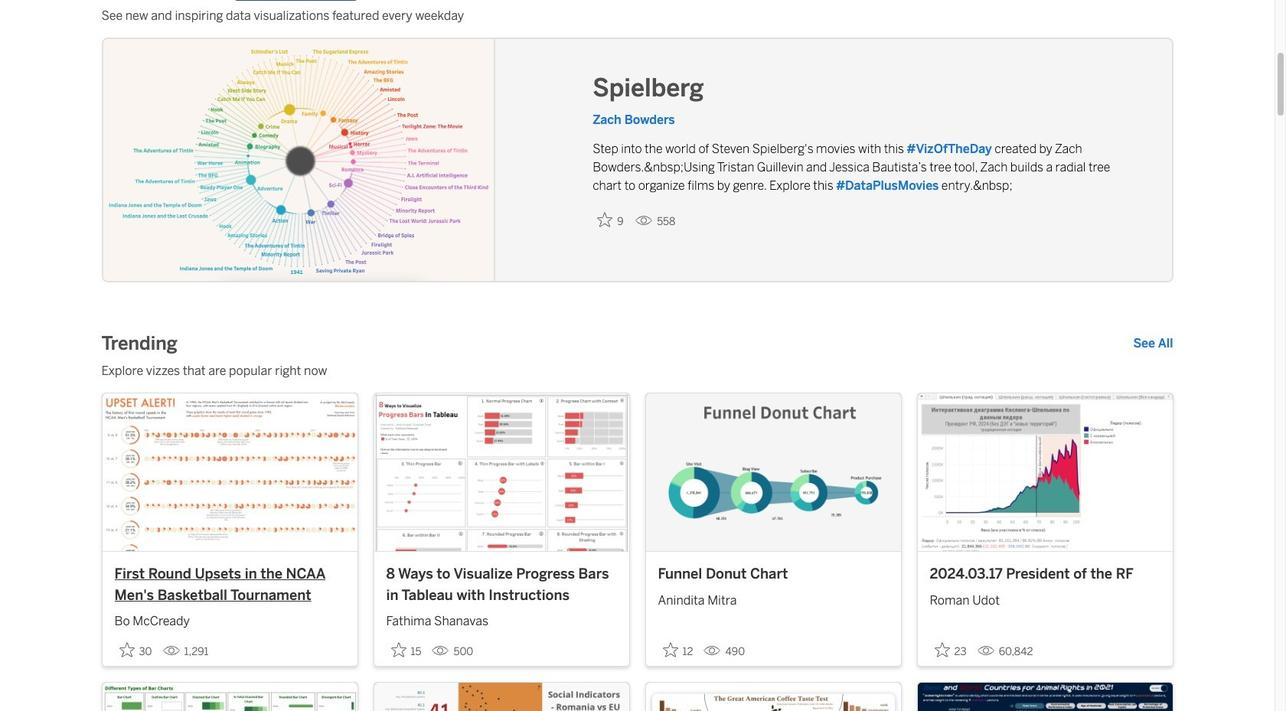 Task type: vqa. For each thing, say whether or not it's contained in the screenshot.
the middle Add Favorite image
yes



Task type: locate. For each thing, give the bounding box(es) containing it.
add favorite image
[[391, 643, 406, 658]]

add favorite image
[[597, 212, 613, 227], [119, 643, 134, 658], [663, 643, 678, 658], [934, 643, 950, 658]]

workbook thumbnail image
[[102, 394, 357, 552], [374, 394, 629, 552], [646, 394, 901, 552], [918, 394, 1173, 552], [102, 683, 357, 711], [374, 683, 629, 711], [646, 683, 901, 711], [918, 683, 1173, 711]]

trending heading
[[101, 332, 177, 356]]

Add Favorite button
[[593, 207, 629, 233], [114, 638, 157, 663], [386, 638, 426, 663], [658, 638, 698, 663], [930, 638, 971, 663]]



Task type: describe. For each thing, give the bounding box(es) containing it.
see new and inspiring data visualizations featured every weekday element
[[101, 7, 1173, 25]]

tableau public viz of the day image
[[103, 39, 496, 284]]

see all trending element
[[1133, 335, 1173, 353]]

explore vizzes that are popular right now element
[[101, 362, 1173, 381]]



